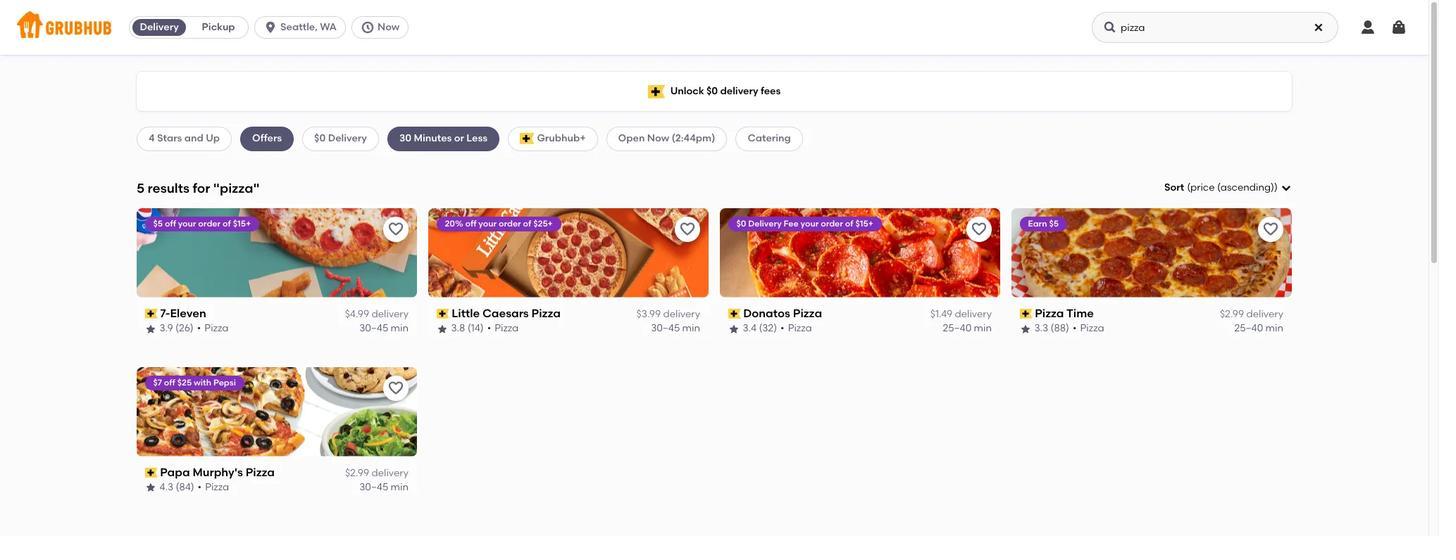 Task type: vqa. For each thing, say whether or not it's contained in the screenshot.
Plus icon in New England Clam Chowder button
no



Task type: locate. For each thing, give the bounding box(es) containing it.
30–45 min
[[359, 323, 409, 335], [651, 323, 700, 335], [359, 482, 409, 494]]

save this restaurant image for papa murphy's pizza
[[387, 380, 404, 397]]

now
[[378, 21, 400, 33], [647, 133, 669, 145]]

pickup
[[202, 21, 235, 33]]

delivery for $0 delivery fee your order of $15+
[[749, 219, 782, 229]]

subscription pass image left little
[[437, 309, 449, 319]]

none field containing sort
[[1164, 181, 1292, 195]]

delivery left pickup
[[140, 21, 179, 33]]

2 your from the left
[[479, 219, 497, 229]]

1 horizontal spatial $2.99
[[1220, 309, 1244, 321]]

papa murphy's pizza logo image
[[137, 367, 417, 457]]

• right (88)
[[1073, 323, 1077, 335]]

0 horizontal spatial save this restaurant image
[[679, 221, 696, 238]]

pizza down "little caesars pizza"
[[495, 323, 519, 335]]

1 horizontal spatial now
[[647, 133, 669, 145]]

order down for
[[199, 219, 221, 229]]

25–40 min
[[943, 323, 992, 335], [1234, 323, 1283, 335]]

25–40 for pizza time
[[1234, 323, 1263, 335]]

star icon image
[[145, 324, 156, 335], [437, 324, 448, 335], [728, 324, 740, 335], [1020, 324, 1031, 335], [145, 483, 156, 494]]

$3.99 delivery
[[637, 309, 700, 321]]

2 order from the left
[[499, 219, 521, 229]]

save this restaurant button
[[383, 217, 409, 242], [675, 217, 700, 242], [966, 217, 992, 242], [1258, 217, 1283, 242], [383, 376, 409, 401]]

caesars
[[483, 307, 529, 320]]

1 horizontal spatial your
[[479, 219, 497, 229]]

sort
[[1164, 182, 1184, 194]]

3.4
[[743, 323, 757, 335]]

(32)
[[759, 323, 777, 335]]

star icon image for 7-eleven
[[145, 324, 156, 335]]

2 horizontal spatial $0
[[737, 219, 747, 229]]

1 subscription pass image from the left
[[437, 309, 449, 319]]

of
[[223, 219, 231, 229], [523, 219, 532, 229], [846, 219, 854, 229]]

delivery left 30
[[328, 133, 367, 145]]

delivery button
[[130, 16, 189, 39]]

1 horizontal spatial order
[[499, 219, 521, 229]]

donatos
[[744, 307, 791, 320]]

less
[[467, 133, 488, 145]]

3 of from the left
[[846, 219, 854, 229]]

pizza down 'donatos pizza'
[[788, 323, 812, 335]]

• pizza down papa murphy's pizza
[[198, 482, 229, 494]]

•
[[197, 323, 201, 335], [488, 323, 491, 335], [781, 323, 785, 335], [1073, 323, 1077, 335], [198, 482, 202, 494]]

save this restaurant image for little caesars pizza
[[679, 221, 696, 238]]

order for eleven
[[199, 219, 221, 229]]

2 horizontal spatial of
[[846, 219, 854, 229]]

little caesars pizza
[[452, 307, 561, 320]]

25–40 min for donatos pizza
[[943, 323, 992, 335]]

delivery inside button
[[140, 21, 179, 33]]

$0 left fee
[[737, 219, 747, 229]]

2 of from the left
[[523, 219, 532, 229]]

0 horizontal spatial now
[[378, 21, 400, 33]]

$0 right offers
[[314, 133, 326, 145]]

open now (2:44pm)
[[618, 133, 715, 145]]

None field
[[1164, 181, 1292, 195]]

subscription pass image
[[437, 309, 449, 319], [728, 309, 741, 319], [1020, 309, 1032, 319]]

5 results for "pizza"
[[137, 180, 260, 196]]

of right fee
[[846, 219, 854, 229]]

$5 off your order of $15+
[[154, 219, 251, 229]]

$2.99 delivery for papa murphy's pizza
[[345, 468, 409, 480]]

save this restaurant image for pizza time
[[1262, 221, 1279, 238]]

1 horizontal spatial $15+
[[856, 219, 874, 229]]

• pizza down caesars
[[488, 323, 519, 335]]

• for eleven
[[197, 323, 201, 335]]

0 vertical spatial $2.99 delivery
[[1220, 309, 1283, 321]]

1 vertical spatial $2.99 delivery
[[345, 468, 409, 480]]

2 $5 from the left
[[1049, 219, 1059, 229]]

grubhub plus flag logo image left grubhub+
[[520, 133, 534, 145]]

grubhub plus flag logo image left unlock
[[648, 85, 665, 98]]

off right 20%
[[466, 219, 477, 229]]

your right fee
[[801, 219, 819, 229]]

sort ( price (ascending) )
[[1164, 182, 1278, 194]]

order right fee
[[821, 219, 843, 229]]

1 save this restaurant image from the left
[[679, 221, 696, 238]]

subscription pass image
[[145, 309, 158, 319], [145, 468, 158, 478]]

0 horizontal spatial svg image
[[264, 20, 278, 35]]

3.9 (26)
[[160, 323, 194, 335]]

0 vertical spatial grubhub plus flag logo image
[[648, 85, 665, 98]]

svg image inside field
[[1281, 183, 1292, 194]]

30–45
[[359, 323, 388, 335], [651, 323, 680, 335], [359, 482, 388, 494]]

delivery for pizza time
[[1246, 309, 1283, 321]]

2 horizontal spatial delivery
[[749, 219, 782, 229]]

1 horizontal spatial save this restaurant image
[[1262, 221, 1279, 238]]

save this restaurant image
[[679, 221, 696, 238], [1262, 221, 1279, 238]]

star icon image left 3.4
[[728, 324, 740, 335]]

• pizza down time
[[1073, 323, 1105, 335]]

0 horizontal spatial 25–40
[[943, 323, 972, 335]]

$5 right the earn
[[1049, 219, 1059, 229]]

1 horizontal spatial $2.99 delivery
[[1220, 309, 1283, 321]]

30–45 min for papa murphy's pizza
[[359, 482, 409, 494]]

$5
[[154, 219, 163, 229], [1049, 219, 1059, 229]]

3.3
[[1035, 323, 1049, 335]]

1 horizontal spatial 25–40 min
[[1234, 323, 1283, 335]]

open
[[618, 133, 645, 145]]

now right open
[[647, 133, 669, 145]]

$15+
[[233, 219, 251, 229], [856, 219, 874, 229]]

of for caesars
[[523, 219, 532, 229]]

pizza right the (26)
[[205, 323, 229, 335]]

0 horizontal spatial 25–40 min
[[943, 323, 992, 335]]

order
[[199, 219, 221, 229], [499, 219, 521, 229], [821, 219, 843, 229]]

1 25–40 min from the left
[[943, 323, 992, 335]]

now right "wa"
[[378, 21, 400, 33]]

1 vertical spatial $0
[[314, 133, 326, 145]]

2 subscription pass image from the left
[[728, 309, 741, 319]]

donatos pizza
[[744, 307, 822, 320]]

of down "pizza"
[[223, 219, 231, 229]]

1 vertical spatial grubhub plus flag logo image
[[520, 133, 534, 145]]

7-
[[160, 307, 170, 320]]

20%
[[445, 219, 464, 229]]

0 horizontal spatial $2.99 delivery
[[345, 468, 409, 480]]

main navigation navigation
[[0, 0, 1429, 55]]

• right (84)
[[198, 482, 202, 494]]

up
[[206, 133, 220, 145]]

1 horizontal spatial subscription pass image
[[728, 309, 741, 319]]

pickup button
[[189, 16, 248, 39]]

subscription pass image for 7-eleven
[[145, 309, 158, 319]]

2 vertical spatial $0
[[737, 219, 747, 229]]

• right the (26)
[[197, 323, 201, 335]]

3.9
[[160, 323, 173, 335]]

star icon image for donatos pizza
[[728, 324, 740, 335]]

$5 down results
[[154, 219, 163, 229]]

0 horizontal spatial of
[[223, 219, 231, 229]]

svg image
[[1360, 19, 1376, 36], [264, 20, 278, 35], [1103, 20, 1117, 35]]

save this restaurant image
[[387, 221, 404, 238], [971, 221, 988, 238], [387, 380, 404, 397]]

2 25–40 from the left
[[1234, 323, 1263, 335]]

your right 20%
[[479, 219, 497, 229]]

grubhub plus flag logo image
[[648, 85, 665, 98], [520, 133, 534, 145]]

subscription pass image left papa at the left bottom of the page
[[145, 468, 158, 478]]

0 horizontal spatial grubhub plus flag logo image
[[520, 133, 534, 145]]

min for papa murphy's pizza
[[391, 482, 409, 494]]

pizza
[[532, 307, 561, 320], [793, 307, 822, 320], [1035, 307, 1064, 320], [205, 323, 229, 335], [495, 323, 519, 335], [788, 323, 812, 335], [1081, 323, 1105, 335], [246, 466, 275, 479], [205, 482, 229, 494]]

3.8
[[452, 323, 466, 335]]

• pizza for murphy's
[[198, 482, 229, 494]]

1 horizontal spatial of
[[523, 219, 532, 229]]

grubhub plus flag logo image for unlock $0 delivery fees
[[648, 85, 665, 98]]

off right $7
[[164, 378, 176, 388]]

• pizza down 'donatos pizza'
[[781, 323, 812, 335]]

$0 delivery
[[314, 133, 367, 145]]

little
[[452, 307, 480, 320]]

$4.99 delivery
[[345, 309, 409, 321]]

0 vertical spatial now
[[378, 21, 400, 33]]

2 save this restaurant image from the left
[[1262, 221, 1279, 238]]

star icon image left the 3.8
[[437, 324, 448, 335]]

30–45 min for 7-eleven
[[359, 323, 409, 335]]

1 of from the left
[[223, 219, 231, 229]]

0 vertical spatial $2.99
[[1220, 309, 1244, 321]]

$0 right unlock
[[706, 85, 718, 97]]

star icon image for pizza time
[[1020, 324, 1031, 335]]

1 vertical spatial delivery
[[328, 133, 367, 145]]

(84)
[[176, 482, 194, 494]]

save this restaurant button for pizza time
[[1258, 217, 1283, 242]]

seattle,
[[280, 21, 318, 33]]

of left $25+
[[523, 219, 532, 229]]

1 vertical spatial subscription pass image
[[145, 468, 158, 478]]

off down results
[[165, 219, 176, 229]]

4 stars and up
[[149, 133, 220, 145]]

delivery for papa murphy's pizza
[[372, 468, 409, 480]]

1 horizontal spatial 25–40
[[1234, 323, 1263, 335]]

2 horizontal spatial your
[[801, 219, 819, 229]]

1 25–40 from the left
[[943, 323, 972, 335]]

0 horizontal spatial $15+
[[233, 219, 251, 229]]

star icon image left 3.3
[[1020, 324, 1031, 335]]

1 horizontal spatial grubhub plus flag logo image
[[648, 85, 665, 98]]

order left $25+
[[499, 219, 521, 229]]

save this restaurant button for papa murphy's pizza
[[383, 376, 409, 401]]

min for pizza time
[[1266, 323, 1283, 335]]

0 horizontal spatial delivery
[[140, 21, 179, 33]]

earn $5
[[1028, 219, 1059, 229]]

offers
[[252, 133, 282, 145]]

delivery for $0 delivery
[[328, 133, 367, 145]]

2 vertical spatial delivery
[[749, 219, 782, 229]]

• for caesars
[[488, 323, 491, 335]]

0 horizontal spatial your
[[178, 219, 197, 229]]

1 horizontal spatial $0
[[706, 85, 718, 97]]

$2.99 for pizza time
[[1220, 309, 1244, 321]]

delivery
[[140, 21, 179, 33], [328, 133, 367, 145], [749, 219, 782, 229]]

3 your from the left
[[801, 219, 819, 229]]

2 horizontal spatial subscription pass image
[[1020, 309, 1032, 319]]

order for caesars
[[499, 219, 521, 229]]

1 subscription pass image from the top
[[145, 309, 158, 319]]

0 horizontal spatial order
[[199, 219, 221, 229]]

30–45 for little caesars pizza
[[651, 323, 680, 335]]

1 horizontal spatial delivery
[[328, 133, 367, 145]]

• pizza
[[197, 323, 229, 335], [488, 323, 519, 335], [781, 323, 812, 335], [1073, 323, 1105, 335], [198, 482, 229, 494]]

1 $5 from the left
[[154, 219, 163, 229]]

delivery left fee
[[749, 219, 782, 229]]

• right (32)
[[781, 323, 785, 335]]

subscription pass image left pizza time
[[1020, 309, 1032, 319]]

your down 5 results for "pizza"
[[178, 219, 197, 229]]

delivery
[[720, 85, 758, 97], [372, 309, 409, 321], [663, 309, 700, 321], [955, 309, 992, 321], [1246, 309, 1283, 321], [372, 468, 409, 480]]

$0 delivery fee your order of $15+
[[737, 219, 874, 229]]

subscription pass image left 7-
[[145, 309, 158, 319]]

$0 for $0 delivery
[[314, 133, 326, 145]]

$2.99 delivery
[[1220, 309, 1283, 321], [345, 468, 409, 480]]

3.4 (32)
[[743, 323, 777, 335]]

25–40 min for pizza time
[[1234, 323, 1283, 335]]

1 your from the left
[[178, 219, 197, 229]]

$0
[[706, 85, 718, 97], [314, 133, 326, 145], [737, 219, 747, 229]]

svg image
[[1391, 19, 1407, 36], [361, 20, 375, 35], [1313, 22, 1324, 33], [1281, 183, 1292, 194]]

off for 7-
[[165, 219, 176, 229]]

0 horizontal spatial $0
[[314, 133, 326, 145]]

2 horizontal spatial order
[[821, 219, 843, 229]]

7-eleven logo image
[[137, 208, 417, 298]]

1 horizontal spatial $5
[[1049, 219, 1059, 229]]

time
[[1067, 307, 1094, 320]]

0 horizontal spatial subscription pass image
[[437, 309, 449, 319]]

pizza up 3.3 (88) at the bottom right
[[1035, 307, 1064, 320]]

1 vertical spatial $2.99
[[345, 468, 369, 480]]

and
[[184, 133, 203, 145]]

• right (14)
[[488, 323, 491, 335]]

0 vertical spatial subscription pass image
[[145, 309, 158, 319]]

star icon image left 4.3
[[145, 483, 156, 494]]

min
[[391, 323, 409, 335], [682, 323, 700, 335], [974, 323, 992, 335], [1266, 323, 1283, 335], [391, 482, 409, 494]]

subscription pass image for papa murphy's pizza
[[145, 468, 158, 478]]

2 25–40 min from the left
[[1234, 323, 1283, 335]]

30–45 min for little caesars pizza
[[651, 323, 700, 335]]

0 horizontal spatial $5
[[154, 219, 163, 229]]

2 subscription pass image from the top
[[145, 468, 158, 478]]

0 horizontal spatial $2.99
[[345, 468, 369, 480]]

star icon image left the 3.9 at the left bottom of page
[[145, 324, 156, 335]]

1 $15+ from the left
[[233, 219, 251, 229]]

grubhub plus flag logo image for grubhub+
[[520, 133, 534, 145]]

star icon image for little caesars pizza
[[437, 324, 448, 335]]

$2.99 for papa murphy's pizza
[[345, 468, 369, 480]]

donatos pizza logo image
[[720, 208, 1000, 298]]

subscription pass image for donatos pizza
[[728, 309, 741, 319]]

"pizza"
[[213, 180, 260, 196]]

subscription pass image left donatos
[[728, 309, 741, 319]]

1 order from the left
[[199, 219, 221, 229]]

30
[[399, 133, 412, 145]]

3 subscription pass image from the left
[[1020, 309, 1032, 319]]

7-eleven
[[160, 307, 207, 320]]

• pizza right the (26)
[[197, 323, 229, 335]]

0 vertical spatial delivery
[[140, 21, 179, 33]]

your
[[178, 219, 197, 229], [479, 219, 497, 229], [801, 219, 819, 229]]

pizza right donatos
[[793, 307, 822, 320]]

off
[[165, 219, 176, 229], [466, 219, 477, 229], [164, 378, 176, 388]]



Task type: describe. For each thing, give the bounding box(es) containing it.
delivery for little caesars pizza
[[663, 309, 700, 321]]

$7
[[154, 378, 162, 388]]

delivery for donatos pizza
[[955, 309, 992, 321]]

(2:44pm)
[[672, 133, 715, 145]]

delivery for 7-eleven
[[372, 309, 409, 321]]

30 minutes or less
[[399, 133, 488, 145]]

$25+
[[534, 219, 553, 229]]

now button
[[351, 16, 414, 39]]

$0 for $0 delivery fee your order of $15+
[[737, 219, 747, 229]]

• pizza for eleven
[[197, 323, 229, 335]]

min for 7-eleven
[[391, 323, 409, 335]]

svg image inside now button
[[361, 20, 375, 35]]

fees
[[761, 85, 781, 97]]

subscription pass image for little caesars pizza
[[437, 309, 449, 319]]

catering
[[748, 133, 791, 145]]

4
[[149, 133, 155, 145]]

(14)
[[468, 323, 484, 335]]

1 horizontal spatial svg image
[[1103, 20, 1117, 35]]

1 vertical spatial now
[[647, 133, 669, 145]]

20% off your order of $25+
[[445, 219, 553, 229]]

pizza down time
[[1081, 323, 1105, 335]]

3 order from the left
[[821, 219, 843, 229]]

murphy's
[[193, 466, 243, 479]]

of for eleven
[[223, 219, 231, 229]]

Search for food, convenience, alcohol... search field
[[1092, 12, 1338, 43]]

unlock
[[670, 85, 704, 97]]

• pizza for caesars
[[488, 323, 519, 335]]

fee
[[784, 219, 799, 229]]

pepsi
[[214, 378, 236, 388]]

grubhub+
[[537, 133, 586, 145]]

now inside button
[[378, 21, 400, 33]]

price
[[1190, 182, 1215, 194]]

pizza time
[[1035, 307, 1094, 320]]

with
[[194, 378, 212, 388]]

your for eleven
[[178, 219, 197, 229]]

(
[[1187, 182, 1190, 194]]

30–45 for 7-eleven
[[359, 323, 388, 335]]

$7 off $25 with pepsi
[[154, 378, 236, 388]]

off for papa
[[164, 378, 176, 388]]

2 $15+ from the left
[[856, 219, 874, 229]]

3.3 (88)
[[1035, 323, 1070, 335]]

wa
[[320, 21, 337, 33]]

4.3
[[160, 482, 174, 494]]

for
[[193, 180, 210, 196]]

(ascending)
[[1217, 182, 1274, 194]]

(26)
[[176, 323, 194, 335]]

$2.99 delivery for pizza time
[[1220, 309, 1283, 321]]

seattle, wa
[[280, 21, 337, 33]]

$1.49
[[930, 309, 952, 321]]

$3.99
[[637, 309, 661, 321]]

svg image inside seattle, wa button
[[264, 20, 278, 35]]

pizza down papa murphy's pizza
[[205, 482, 229, 494]]

off for little
[[466, 219, 477, 229]]

• for pizza
[[781, 323, 785, 335]]

star icon image for papa murphy's pizza
[[145, 483, 156, 494]]

eleven
[[170, 307, 207, 320]]

stars
[[157, 133, 182, 145]]

min for donatos pizza
[[974, 323, 992, 335]]

• for time
[[1073, 323, 1077, 335]]

pizza right caesars
[[532, 307, 561, 320]]

0 vertical spatial $0
[[706, 85, 718, 97]]

5
[[137, 180, 144, 196]]

$1.49 delivery
[[930, 309, 992, 321]]

subscription pass image for pizza time
[[1020, 309, 1032, 319]]

• for murphy's
[[198, 482, 202, 494]]

save this restaurant image for 7-eleven
[[387, 221, 404, 238]]

3.8 (14)
[[452, 323, 484, 335]]

minutes
[[414, 133, 452, 145]]

pizza right murphy's
[[246, 466, 275, 479]]

$25
[[178, 378, 192, 388]]

(88)
[[1051, 323, 1070, 335]]

min for little caesars pizza
[[682, 323, 700, 335]]

30–45 for papa murphy's pizza
[[359, 482, 388, 494]]

25–40 for donatos pizza
[[943, 323, 972, 335]]

unlock $0 delivery fees
[[670, 85, 781, 97]]

)
[[1274, 182, 1278, 194]]

save this restaurant button for 7-eleven
[[383, 217, 409, 242]]

earn
[[1028, 219, 1047, 229]]

$4.99
[[345, 309, 369, 321]]

• pizza for pizza
[[781, 323, 812, 335]]

seattle, wa button
[[254, 16, 351, 39]]

results
[[148, 180, 189, 196]]

4.3 (84)
[[160, 482, 194, 494]]

your for caesars
[[479, 219, 497, 229]]

save this restaurant button for donatos pizza
[[966, 217, 992, 242]]

save this restaurant button for little caesars pizza
[[675, 217, 700, 242]]

papa
[[160, 466, 190, 479]]

pizza time logo image
[[1012, 208, 1292, 298]]

little caesars pizza logo image
[[428, 208, 709, 298]]

save this restaurant image for donatos pizza
[[971, 221, 988, 238]]

papa murphy's pizza
[[160, 466, 275, 479]]

2 horizontal spatial svg image
[[1360, 19, 1376, 36]]

or
[[454, 133, 464, 145]]

• pizza for time
[[1073, 323, 1105, 335]]



